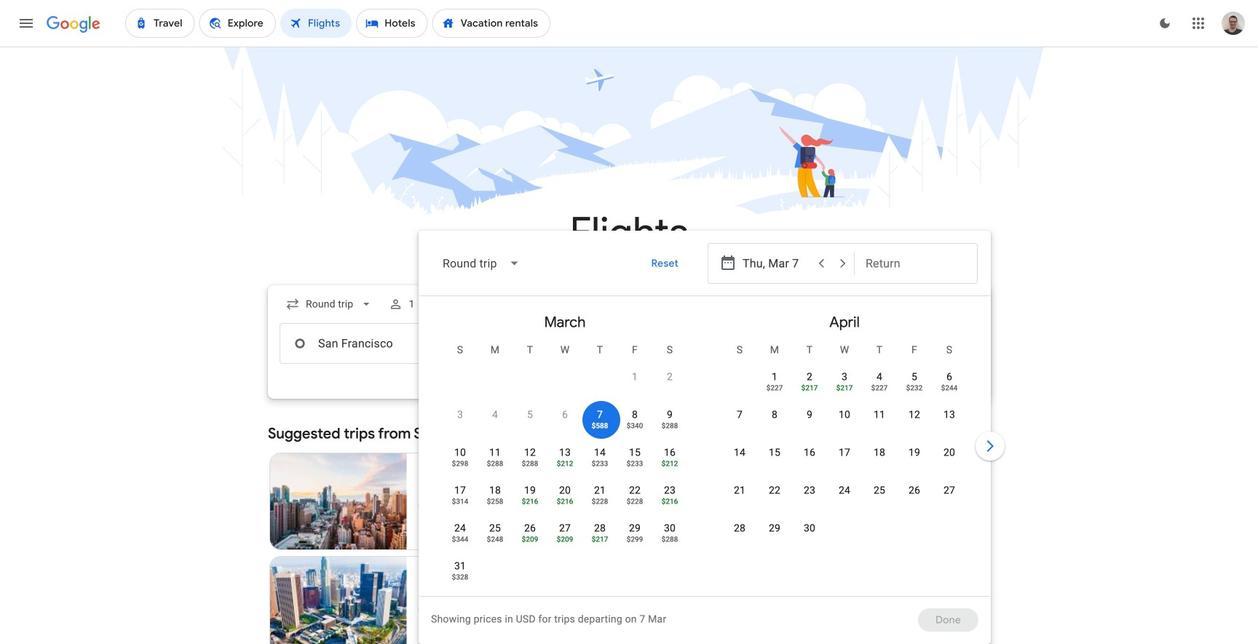 Task type: locate. For each thing, give the bounding box(es) containing it.
, 228 us dollars element up the "thursday, march 28, 2024" element at the bottom left of page
[[592, 498, 609, 506]]

2 , 227 us dollars element from the left
[[872, 385, 888, 392]]

row group
[[425, 302, 705, 594], [705, 302, 985, 591]]

tuesday, april 9, 2024 element
[[807, 408, 813, 423]]

suggested trips from san francisco region
[[268, 417, 991, 645]]

2 horizontal spatial , 217 us dollars element
[[837, 385, 853, 392]]

1 horizontal spatial , 228 us dollars element
[[627, 498, 644, 506]]

sunday, march 24, 2024 element
[[455, 522, 466, 536]]

, 209 us dollars element
[[522, 536, 539, 543], [557, 536, 574, 543]]

wednesday, april 17, 2024 element
[[839, 446, 851, 460]]

thursday, march 7, 2024, departure date. element
[[597, 408, 603, 423]]

thursday, april 18, 2024 element
[[874, 446, 886, 460]]

, 209 us dollars element right , 248 us dollars element
[[522, 536, 539, 543]]

explore destinations image
[[962, 463, 980, 480]]

, 340 us dollars element
[[627, 423, 644, 430]]

row up friday, march 8, 2024 element
[[618, 358, 688, 405]]

friday, march 15, 2024 element
[[629, 446, 641, 460]]

cell
[[898, 365, 933, 400], [933, 365, 967, 400], [898, 403, 933, 438], [933, 403, 967, 438], [898, 441, 933, 476], [933, 441, 967, 476], [898, 479, 933, 514], [933, 479, 967, 514]]

row down wednesday, march 20, 2024 element
[[443, 515, 688, 557]]

thursday, april 11, 2024 element
[[874, 408, 886, 423]]

1 horizontal spatial , 217 us dollars element
[[802, 385, 818, 392]]

2 , 209 us dollars element from the left
[[557, 536, 574, 543]]

, 288 us dollars element
[[662, 423, 679, 430], [487, 460, 504, 468], [522, 460, 539, 468], [662, 536, 679, 543]]

, 217 us dollars element up tuesday, april 9, 2024 element
[[802, 385, 818, 392]]

2 , 212 us dollars element from the left
[[662, 460, 679, 468]]

, 233 us dollars element for friday, march 15, 2024 element
[[627, 460, 644, 468]]

thursday, april 25, 2024 element
[[874, 484, 886, 498]]

1 vertical spatial departure text field
[[743, 324, 844, 364]]

2 , 233 us dollars element from the left
[[627, 460, 644, 468]]

Return text field
[[866, 244, 967, 283]]

main menu image
[[17, 15, 35, 32]]

, 212 us dollars element up wednesday, march 20, 2024 element
[[557, 460, 574, 468]]

row down monday, april 22, 2024 element in the right bottom of the page
[[723, 515, 828, 557]]

, 216 us dollars element up saturday, march 30, 2024 element
[[662, 498, 679, 506]]

monday, march 11, 2024 element
[[490, 446, 501, 460]]

, 227 us dollars element for thursday, april 4, 2024 element
[[872, 385, 888, 392]]

, 288 us dollars element up the tuesday, march 19, 2024 element
[[522, 460, 539, 468]]

, 216 us dollars element
[[522, 498, 539, 506], [557, 498, 574, 506], [662, 498, 679, 506]]

0 horizontal spatial , 233 us dollars element
[[592, 460, 609, 468]]

, 227 us dollars element up thursday, april 11, 2024 element
[[872, 385, 888, 392]]

1 , 209 us dollars element from the left
[[522, 536, 539, 543]]

, 233 us dollars element
[[592, 460, 609, 468], [627, 460, 644, 468]]

1 , 216 us dollars element from the left
[[522, 498, 539, 506]]

, 288 us dollars element up 'monday, march 18, 2024' element
[[487, 460, 504, 468]]

change appearance image
[[1148, 6, 1183, 41]]

, 216 us dollars element up wednesday, march 27, 2024 element
[[557, 498, 574, 506]]

monday, april 29, 2024 element
[[769, 522, 781, 536]]

, 212 us dollars element
[[557, 460, 574, 468], [662, 460, 679, 468]]

, 288 us dollars element right , 299 us dollars element
[[662, 536, 679, 543]]

, 228 us dollars element up friday, march 29, 2024 element
[[627, 498, 644, 506]]

0 horizontal spatial , 209 us dollars element
[[522, 536, 539, 543]]

, 588 us dollars element
[[592, 423, 609, 430]]

, 209 us dollars element left '187 us dollars' "text field" on the left of page
[[557, 536, 574, 543]]

None field
[[431, 246, 532, 281], [280, 291, 380, 318], [431, 246, 532, 281], [280, 291, 380, 318]]

tuesday, april 16, 2024 element
[[804, 446, 816, 460]]

1 , 227 us dollars element from the left
[[767, 385, 783, 392]]

, 217 us dollars element left , 299 us dollars element
[[592, 536, 609, 543]]

, 217 us dollars element up 'wednesday, april 10, 2024' element at the bottom right
[[837, 385, 853, 392]]

, 228 us dollars element
[[592, 498, 609, 506], [627, 498, 644, 506]]

, 216 us dollars element for the tuesday, march 19, 2024 element
[[522, 498, 539, 506]]

Where from? text field
[[280, 323, 485, 364]]

sunday, march 10, 2024 element
[[455, 446, 466, 460]]

tuesday, april 2, 2024 element
[[807, 370, 813, 385]]

, 288 us dollars element for saturday, march 30, 2024 element
[[662, 536, 679, 543]]

Departure text field
[[743, 244, 810, 283], [743, 324, 844, 364]]

Flight search field
[[256, 231, 1008, 645]]

, 227 us dollars element up monday, april 8, 2024 element at the right
[[767, 385, 783, 392]]

tuesday, march 19, 2024 element
[[524, 484, 536, 498]]

2 horizontal spatial , 216 us dollars element
[[662, 498, 679, 506]]

friday, march 8, 2024 element
[[632, 408, 638, 423]]

, 227 us dollars element
[[767, 385, 783, 392], [872, 385, 888, 392]]

2 , 216 us dollars element from the left
[[557, 498, 574, 506]]

sunday, april 7, 2024 element
[[737, 408, 743, 423]]

, 216 us dollars element for wednesday, march 20, 2024 element
[[557, 498, 574, 506]]

, 209 us dollars element for wednesday, march 27, 2024 element
[[557, 536, 574, 543]]

, 216 us dollars element up tuesday, march 26, 2024 element
[[522, 498, 539, 506]]

saturday, march 2, 2024 element
[[667, 370, 673, 385]]

1 , 233 us dollars element from the left
[[592, 460, 609, 468]]

0 horizontal spatial , 227 us dollars element
[[767, 385, 783, 392]]

0 horizontal spatial , 212 us dollars element
[[557, 460, 574, 468]]

187 US dollars text field
[[579, 528, 601, 541]]

monday, april 22, 2024 element
[[769, 484, 781, 498]]

 image
[[468, 495, 471, 509]]

, 217 us dollars element
[[802, 385, 818, 392], [837, 385, 853, 392], [592, 536, 609, 543]]

row up wednesday, march 13, 2024 element
[[443, 401, 688, 443]]

wednesday, april 24, 2024 element
[[839, 484, 851, 498]]

, 212 us dollars element up saturday, march 23, 2024 element
[[662, 460, 679, 468]]

0 vertical spatial departure text field
[[743, 244, 810, 283]]

friday, march 29, 2024 element
[[629, 522, 641, 536]]

sunday, march 31, 2024 element
[[455, 560, 466, 574]]

grid inside flight search box
[[425, 302, 985, 605]]

row
[[618, 358, 688, 405], [758, 358, 967, 405], [443, 401, 688, 443], [723, 401, 967, 443], [443, 439, 688, 481], [723, 439, 967, 481], [443, 477, 688, 519], [723, 477, 967, 519], [443, 515, 688, 557], [723, 515, 828, 557]]

1 horizontal spatial , 216 us dollars element
[[557, 498, 574, 506]]

2 , 228 us dollars element from the left
[[627, 498, 644, 506]]

0 horizontal spatial , 216 us dollars element
[[522, 498, 539, 506]]

, 288 us dollars element for saturday, march 9, 2024 element
[[662, 423, 679, 430]]

swap origin and destination. image
[[479, 335, 497, 353]]

1 horizontal spatial , 233 us dollars element
[[627, 460, 644, 468]]

row up wednesday, march 20, 2024 element
[[443, 439, 688, 481]]

, 209 us dollars element for tuesday, march 26, 2024 element
[[522, 536, 539, 543]]

wednesday, april 3, 2024 element
[[842, 370, 848, 385]]

, 248 us dollars element
[[487, 536, 504, 543]]

1 , 228 us dollars element from the left
[[592, 498, 609, 506]]

, 233 us dollars element for thursday, march 14, 2024 element
[[592, 460, 609, 468]]

1 horizontal spatial , 227 us dollars element
[[872, 385, 888, 392]]

0 horizontal spatial , 217 us dollars element
[[592, 536, 609, 543]]

, 233 us dollars element up friday, march 22, 2024 element
[[627, 460, 644, 468]]

, 344 us dollars element
[[452, 536, 469, 543]]

 image inside suggested trips from san francisco region
[[468, 495, 471, 509]]

3 , 216 us dollars element from the left
[[662, 498, 679, 506]]

1 horizontal spatial , 209 us dollars element
[[557, 536, 574, 543]]

sunday, april 28, 2024 element
[[734, 522, 746, 536]]

, 288 us dollars element up saturday, march 16, 2024 element
[[662, 423, 679, 430]]

, 233 us dollars element up thursday, march 21, 2024 element
[[592, 460, 609, 468]]

grid
[[425, 302, 985, 605]]

, 228 us dollars element for friday, march 22, 2024 element
[[627, 498, 644, 506]]

0 horizontal spatial , 228 us dollars element
[[592, 498, 609, 506]]

monday, march 18, 2024 element
[[490, 484, 501, 498]]

friday, march 22, 2024 element
[[629, 484, 641, 498]]

1 horizontal spatial , 212 us dollars element
[[662, 460, 679, 468]]

1 , 212 us dollars element from the left
[[557, 460, 574, 468]]



Task type: describe. For each thing, give the bounding box(es) containing it.
monday, april 8, 2024 element
[[772, 408, 778, 423]]

, 217 us dollars element for the "thursday, march 28, 2024" element at the bottom left of page
[[592, 536, 609, 543]]

, 288 us dollars element for monday, march 11, 2024 element
[[487, 460, 504, 468]]

row up wednesday, march 27, 2024 element
[[443, 477, 688, 519]]

saturday, march 9, 2024 element
[[667, 408, 673, 423]]

row up wednesday, april 24, 2024 element
[[723, 439, 967, 481]]

wednesday, march 20, 2024 element
[[559, 484, 571, 498]]

sunday, april 14, 2024 element
[[734, 446, 746, 460]]

row down wednesday, april 17, 2024 element
[[723, 477, 967, 519]]

tuesday, march 5, 2024 element
[[527, 408, 533, 423]]

, 314 us dollars element
[[452, 498, 469, 506]]

monday, april 15, 2024 element
[[769, 446, 781, 460]]

tuesday, april 23, 2024 element
[[804, 484, 816, 498]]

thursday, april 4, 2024 element
[[877, 370, 883, 385]]

, 217 us dollars element for wednesday, april 3, 2024 element
[[837, 385, 853, 392]]

saturday, march 16, 2024 element
[[664, 446, 676, 460]]

, 228 us dollars element for thursday, march 21, 2024 element
[[592, 498, 609, 506]]

sunday, march 3, 2024 element
[[457, 408, 463, 423]]

, 217 us dollars element for the tuesday, april 2, 2024 element
[[802, 385, 818, 392]]

sunday, april 21, 2024 element
[[734, 484, 746, 498]]

monday, march 25, 2024 element
[[490, 522, 501, 536]]

, 288 us dollars element for tuesday, march 12, 2024 "element"
[[522, 460, 539, 468]]

row up 'wednesday, april 10, 2024' element at the bottom right
[[758, 358, 967, 405]]

2 row group from the left
[[705, 302, 985, 591]]

row up wednesday, april 17, 2024 element
[[723, 401, 967, 443]]

sunday, march 17, 2024 element
[[455, 484, 466, 498]]

monday, march 4, 2024 element
[[492, 408, 498, 423]]

tuesday, april 30, 2024 element
[[804, 522, 816, 536]]

, 299 us dollars element
[[627, 536, 644, 543]]

, 212 us dollars element for wednesday, march 13, 2024 element
[[557, 460, 574, 468]]

tuesday, march 26, 2024 element
[[524, 522, 536, 536]]

tuesday, march 12, 2024 element
[[524, 446, 536, 460]]

monday, april 1, 2024 element
[[772, 370, 778, 385]]

wednesday, march 27, 2024 element
[[559, 522, 571, 536]]

wednesday, march 13, 2024 element
[[559, 446, 571, 460]]

Return text field
[[866, 324, 967, 364]]

, 298 us dollars element
[[452, 460, 469, 468]]

, 227 us dollars element for monday, april 1, 2024 element
[[767, 385, 783, 392]]

thursday, march 28, 2024 element
[[594, 522, 606, 536]]

1 row group from the left
[[425, 302, 705, 594]]

thursday, march 14, 2024 element
[[594, 446, 606, 460]]

friday, march 1, 2024 element
[[632, 370, 638, 385]]

, 212 us dollars element for saturday, march 16, 2024 element
[[662, 460, 679, 468]]

thursday, march 21, 2024 element
[[594, 484, 606, 498]]

wednesday, march 6, 2024 element
[[562, 408, 568, 423]]

wednesday, april 10, 2024 element
[[839, 408, 851, 423]]

, 216 us dollars element for saturday, march 23, 2024 element
[[662, 498, 679, 506]]

saturday, march 30, 2024 element
[[664, 522, 676, 536]]

2 departure text field from the top
[[743, 324, 844, 364]]

1 departure text field from the top
[[743, 244, 810, 283]]

, 258 us dollars element
[[487, 498, 504, 506]]

saturday, march 23, 2024 element
[[664, 484, 676, 498]]

, 328 us dollars element
[[452, 574, 469, 581]]



Task type: vqa. For each thing, say whether or not it's contained in the screenshot.
'Swap origin and destination.' icon
yes



